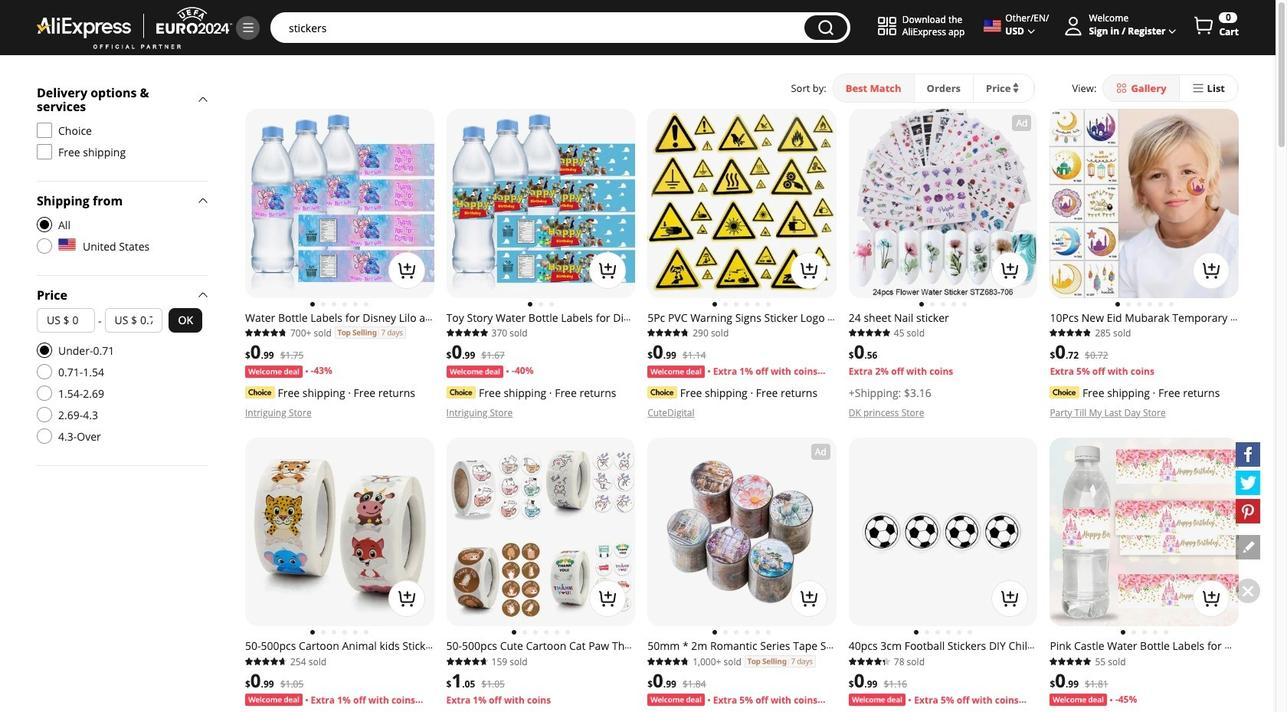 Task type: vqa. For each thing, say whether or not it's contained in the screenshot.
3D Laser Sakura Flower Nail Sticker Aurora Decals Glitter Star Butterfly Floral Adhesive Sliders Cherry Blooming Manicure image
no



Task type: describe. For each thing, give the bounding box(es) containing it.
5pc pvc warning signs sticker logo security safety labels water-resistant oil-proof warning tag wall machine sticker 25/50/100mm image
[[648, 109, 837, 298]]

1 11l24uk image from the top
[[37, 364, 52, 379]]

2 11l24uk image from the top
[[37, 428, 52, 444]]

10pcs new eid mubarak temporary tattoo stickers ramadan kareem decoration islamic muslim party supplies eid kids gift 2023 image
[[1050, 109, 1239, 298]]

24 sheet   nail sticker image
[[849, 109, 1038, 298]]

1sqid_b image
[[241, 21, 255, 34]]

2 4ftxrwp image from the top
[[37, 144, 52, 159]]



Task type: locate. For each thing, give the bounding box(es) containing it.
toy story water bottle labels for disney woody buzz party supplies birthday decorations stickers for boys girl baby shower party image
[[447, 109, 636, 298]]

pink castle water bottle labels for disney princess party supplies birthday decorations stickers for girls baby shower party image
[[1050, 438, 1239, 627]]

50-500pcs cartoon animal kids sticker cute toy game sticker diy gift sealing label student decoration stationery notebook supp image
[[245, 438, 434, 627]]

11l24uk image
[[37, 238, 52, 254], [37, 386, 52, 401], [37, 407, 52, 422]]

1 11l24uk image from the top
[[37, 238, 52, 254]]

4ftxrwp image
[[37, 123, 52, 138], [37, 144, 52, 159]]

50-500pcs cute cartoon cat paw thank you stickers for party gift decoration packaging label reward children stationery sticker image
[[447, 438, 636, 627]]

0 vertical spatial 4ftxrwp image
[[37, 123, 52, 138]]

40pcs 3cm football stickers diy children's reward sports party sticker birthday party football party baby shower decorations image
[[849, 438, 1038, 627]]

99 cents stuff text field
[[281, 20, 797, 35]]

50mm * 2m romantic series tape stickers scrapbooking handbook diy journal materials album labels gift wrap collage stickers image
[[648, 438, 837, 627]]

3 11l24uk image from the top
[[37, 407, 52, 422]]

1 4ftxrwp image from the top
[[37, 123, 52, 138]]

2 11l24uk image from the top
[[37, 386, 52, 401]]

2 vertical spatial 11l24uk image
[[37, 407, 52, 422]]

1 vertical spatial 4ftxrwp image
[[37, 144, 52, 159]]

0 vertical spatial 11l24uk image
[[37, 238, 52, 254]]

None button
[[805, 15, 848, 40]]

11l24uk image
[[37, 364, 52, 379], [37, 428, 52, 444]]

1 vertical spatial 11l24uk image
[[37, 428, 52, 444]]

water bottle labels for disney lilo and stitch party supplies birthday decorations stickers for boys girls baby shower party image
[[245, 109, 434, 298]]

0 vertical spatial 11l24uk image
[[37, 364, 52, 379]]

None text field
[[72, 311, 85, 330], [140, 311, 153, 330], [72, 311, 85, 330], [140, 311, 153, 330]]

1 vertical spatial 11l24uk image
[[37, 386, 52, 401]]



